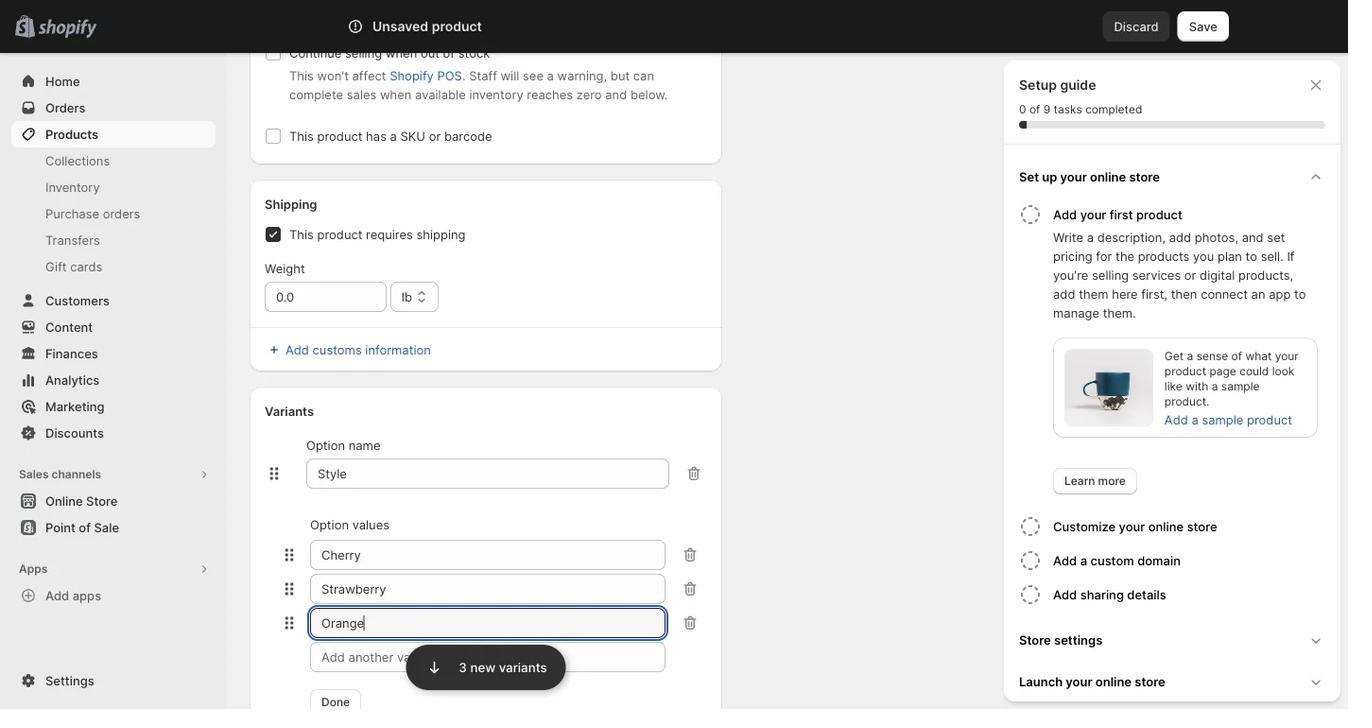Task type: vqa. For each thing, say whether or not it's contained in the screenshot.
Template
no



Task type: locate. For each thing, give the bounding box(es) containing it.
staff
[[469, 68, 497, 83]]

discard
[[1114, 19, 1159, 34]]

0 vertical spatial to
[[1246, 249, 1258, 263]]

0 horizontal spatial or
[[429, 129, 441, 143]]

add
[[1169, 230, 1192, 244], [1053, 287, 1076, 301]]

1 vertical spatial online
[[1149, 519, 1184, 534]]

online for launch your online store
[[1096, 674, 1132, 689]]

manage
[[1053, 305, 1100, 320]]

online inside customize your online store button
[[1149, 519, 1184, 534]]

write a description, add photos, and set pricing for the products you plan to sell. if you're selling services or digital products, add them here first, then connect an app to manage them.
[[1053, 230, 1306, 320]]

customers
[[45, 293, 110, 308]]

add inside button
[[1053, 207, 1077, 222]]

marketing
[[45, 399, 104, 414]]

shopify
[[390, 68, 434, 83]]

weight
[[265, 261, 305, 276]]

product
[[432, 18, 482, 35], [317, 129, 363, 143], [1137, 207, 1183, 222], [317, 227, 363, 242], [1165, 365, 1207, 378], [1247, 412, 1293, 427]]

of inside button
[[79, 520, 91, 535]]

0 horizontal spatial and
[[605, 87, 627, 102]]

point of sale button
[[0, 514, 227, 541]]

product up description,
[[1137, 207, 1183, 222]]

3 new variants
[[459, 660, 547, 675]]

setup guide dialog
[[1004, 61, 1341, 703]]

domain
[[1138, 553, 1181, 568]]

your up look
[[1275, 349, 1299, 363]]

product left has
[[317, 129, 363, 143]]

add inside button
[[1053, 587, 1077, 602]]

set
[[1019, 169, 1039, 184]]

add up write
[[1053, 207, 1077, 222]]

1 horizontal spatial or
[[1185, 268, 1197, 282]]

first
[[1110, 207, 1133, 222]]

store settings
[[1019, 633, 1103, 647]]

0 vertical spatial store
[[86, 494, 118, 508]]

see
[[523, 68, 544, 83]]

add left customs
[[286, 342, 309, 357]]

None text field
[[310, 574, 666, 604], [310, 608, 666, 638], [310, 574, 666, 604], [310, 608, 666, 638]]

store down store settings button
[[1135, 674, 1166, 689]]

setup
[[1019, 77, 1057, 93]]

online down settings
[[1096, 674, 1132, 689]]

add sharing details button
[[1053, 578, 1333, 612]]

warning,
[[558, 68, 607, 83]]

1 vertical spatial store
[[1187, 519, 1218, 534]]

add a sample product button
[[1154, 407, 1304, 433]]

your right launch
[[1066, 674, 1093, 689]]

search
[[431, 19, 471, 34]]

point of sale link
[[11, 514, 216, 541]]

when inside '. staff will see a warning, but can complete sales when available inventory reaches zero and below.'
[[380, 87, 412, 102]]

analytics
[[45, 373, 100, 387]]

and left set on the right of the page
[[1242, 230, 1264, 244]]

1 vertical spatial selling
[[1092, 268, 1129, 282]]

0 horizontal spatial selling
[[345, 45, 382, 60]]

0 vertical spatial when
[[386, 45, 417, 60]]

None text field
[[310, 540, 666, 570]]

add sharing details
[[1053, 587, 1167, 602]]

product left requires
[[317, 227, 363, 242]]

1 vertical spatial this
[[289, 129, 314, 143]]

1 horizontal spatial and
[[1242, 230, 1264, 244]]

selling up affect
[[345, 45, 382, 60]]

sample
[[1222, 380, 1260, 393], [1202, 412, 1244, 427]]

add down product.
[[1165, 412, 1188, 427]]

analytics link
[[11, 367, 216, 393]]

3 this from the top
[[289, 227, 314, 242]]

shopify pos link
[[390, 68, 462, 83]]

option left name
[[306, 438, 345, 452]]

add down you're
[[1053, 287, 1076, 301]]

3 new variants button
[[406, 643, 566, 690]]

a right write
[[1087, 230, 1094, 244]]

store up first
[[1130, 169, 1160, 184]]

products link
[[11, 121, 216, 148]]

0 vertical spatial and
[[605, 87, 627, 102]]

0 vertical spatial or
[[429, 129, 441, 143]]

a
[[547, 68, 554, 83], [390, 129, 397, 143], [1087, 230, 1094, 244], [1187, 349, 1194, 363], [1212, 380, 1218, 393], [1192, 412, 1199, 427], [1081, 553, 1088, 568]]

your inside get a sense of what your product page could look like with a sample product. add a sample product
[[1275, 349, 1299, 363]]

save
[[1189, 19, 1218, 34]]

0 vertical spatial sample
[[1222, 380, 1260, 393]]

sample down could at the right
[[1222, 380, 1260, 393]]

learn more link
[[1053, 468, 1137, 495]]

your inside button
[[1081, 207, 1107, 222]]

with
[[1186, 380, 1209, 393]]

0 horizontal spatial store
[[86, 494, 118, 508]]

sales channels
[[19, 468, 101, 481]]

settings
[[1054, 633, 1103, 647]]

mark customize your online store as done image
[[1019, 515, 1042, 538]]

when up shopify
[[386, 45, 417, 60]]

first,
[[1142, 287, 1168, 301]]

1 horizontal spatial store
[[1019, 633, 1051, 647]]

Weight text field
[[265, 282, 387, 312]]

this
[[289, 68, 314, 83], [289, 129, 314, 143], [289, 227, 314, 242]]

a down product.
[[1192, 412, 1199, 427]]

add customs information
[[286, 342, 431, 357]]

finances
[[45, 346, 98, 361]]

1 horizontal spatial add
[[1169, 230, 1192, 244]]

store up the sale
[[86, 494, 118, 508]]

this product has a sku or barcode
[[289, 129, 492, 143]]

set up your online store
[[1019, 169, 1160, 184]]

0 vertical spatial online
[[1090, 169, 1126, 184]]

0 vertical spatial this
[[289, 68, 314, 83]]

1 vertical spatial store
[[1019, 633, 1051, 647]]

sample down product.
[[1202, 412, 1244, 427]]

when down shopify
[[380, 87, 412, 102]]

1 vertical spatial to
[[1295, 287, 1306, 301]]

or inside write a description, add photos, and set pricing for the products you plan to sell. if you're selling services or digital products, add them here first, then connect an app to manage them.
[[1185, 268, 1197, 282]]

product.
[[1165, 395, 1210, 409]]

a left custom in the bottom right of the page
[[1081, 553, 1088, 568]]

Add another value text field
[[310, 642, 666, 672]]

add for details
[[1053, 587, 1077, 602]]

store for customize your online store
[[1187, 519, 1218, 534]]

services
[[1133, 268, 1181, 282]]

sales channels button
[[11, 461, 216, 488]]

add right mark add sharing details as done image
[[1053, 587, 1077, 602]]

home link
[[11, 68, 216, 95]]

plan
[[1218, 249, 1242, 263]]

an
[[1252, 287, 1266, 301]]

this down "complete"
[[289, 129, 314, 143]]

online store button
[[0, 488, 227, 514]]

of up "page"
[[1232, 349, 1243, 363]]

them
[[1079, 287, 1109, 301]]

mark add sharing details as done image
[[1019, 583, 1042, 606]]

your right up
[[1061, 169, 1087, 184]]

. staff will see a warning, but can complete sales when available inventory reaches zero and below.
[[289, 68, 668, 102]]

your
[[1061, 169, 1087, 184], [1081, 207, 1107, 222], [1275, 349, 1299, 363], [1119, 519, 1145, 534], [1066, 674, 1093, 689]]

your left first
[[1081, 207, 1107, 222]]

2 vertical spatial store
[[1135, 674, 1166, 689]]

product down look
[[1247, 412, 1293, 427]]

2 vertical spatial this
[[289, 227, 314, 242]]

0 vertical spatial option
[[306, 438, 345, 452]]

2 this from the top
[[289, 129, 314, 143]]

0 horizontal spatial add
[[1053, 287, 1076, 301]]

selling inside write a description, add photos, and set pricing for the products you plan to sell. if you're selling services or digital products, add them here first, then connect an app to manage them.
[[1092, 268, 1129, 282]]

when
[[386, 45, 417, 60], [380, 87, 412, 102]]

your for add your first product
[[1081, 207, 1107, 222]]

store up add a custom domain 'button'
[[1187, 519, 1218, 534]]

this up "complete"
[[289, 68, 314, 83]]

discounts link
[[11, 420, 216, 446]]

and down but
[[605, 87, 627, 102]]

products
[[45, 127, 98, 141]]

them.
[[1103, 305, 1136, 320]]

to left sell.
[[1246, 249, 1258, 263]]

or up the then in the top right of the page
[[1185, 268, 1197, 282]]

0 vertical spatial store
[[1130, 169, 1160, 184]]

1 horizontal spatial selling
[[1092, 268, 1129, 282]]

1 horizontal spatial to
[[1295, 287, 1306, 301]]

affect
[[352, 68, 386, 83]]

2 vertical spatial online
[[1096, 674, 1132, 689]]

of right out
[[443, 45, 455, 60]]

a right has
[[390, 129, 397, 143]]

store for launch your online store
[[1135, 674, 1166, 689]]

then
[[1171, 287, 1198, 301]]

1 vertical spatial and
[[1242, 230, 1264, 244]]

1 this from the top
[[289, 68, 314, 83]]

1 vertical spatial sample
[[1202, 412, 1244, 427]]

inventory
[[469, 87, 524, 102]]

launch your online store
[[1019, 674, 1166, 689]]

to right app
[[1295, 287, 1306, 301]]

1 vertical spatial when
[[380, 87, 412, 102]]

or right sku
[[429, 129, 441, 143]]

this down shipping at the top of page
[[289, 227, 314, 242]]

a right see
[[547, 68, 554, 83]]

selling down for
[[1092, 268, 1129, 282]]

online inside launch your online store button
[[1096, 674, 1132, 689]]

this for this product has a sku or barcode
[[289, 129, 314, 143]]

add up products
[[1169, 230, 1192, 244]]

complete
[[289, 87, 343, 102]]

option left values at left bottom
[[310, 517, 349, 532]]

1 vertical spatial or
[[1185, 268, 1197, 282]]

point of sale
[[45, 520, 119, 535]]

cards
[[70, 259, 102, 274]]

continue selling when out of stock
[[289, 45, 490, 60]]

0
[[1019, 103, 1026, 116]]

search button
[[400, 11, 948, 42]]

add inside 'button'
[[1053, 553, 1077, 568]]

pos
[[437, 68, 462, 83]]

collections link
[[11, 148, 216, 174]]

selling
[[345, 45, 382, 60], [1092, 268, 1129, 282]]

0 vertical spatial add
[[1169, 230, 1192, 244]]

.
[[462, 68, 466, 83]]

of left the sale
[[79, 520, 91, 535]]

your up add a custom domain
[[1119, 519, 1145, 534]]

store up launch
[[1019, 633, 1051, 647]]

or
[[429, 129, 441, 143], [1185, 268, 1197, 282]]

online up "add your first product"
[[1090, 169, 1126, 184]]

continue
[[289, 45, 342, 60]]

mark add your first product as done image
[[1019, 203, 1042, 226]]

online up domain
[[1149, 519, 1184, 534]]

1 vertical spatial option
[[310, 517, 349, 532]]

won't
[[317, 68, 349, 83]]

store inside "online store" link
[[86, 494, 118, 508]]

add right mark add a custom domain as done image
[[1053, 553, 1077, 568]]



Task type: describe. For each thing, give the bounding box(es) containing it.
gift cards
[[45, 259, 102, 274]]

this won't affect shopify pos
[[289, 68, 462, 83]]

digital
[[1200, 268, 1235, 282]]

customs
[[313, 342, 362, 357]]

below.
[[631, 87, 668, 102]]

online inside "set up your online store" button
[[1090, 169, 1126, 184]]

information
[[365, 342, 431, 357]]

customers link
[[11, 287, 216, 314]]

barcode
[[444, 129, 492, 143]]

a down "page"
[[1212, 380, 1218, 393]]

available
[[415, 87, 466, 102]]

product up stock
[[432, 18, 482, 35]]

this for this won't affect shopify pos
[[289, 68, 314, 83]]

if
[[1287, 249, 1295, 263]]

inventory
[[45, 180, 100, 194]]

0 vertical spatial selling
[[345, 45, 382, 60]]

product inside button
[[1137, 207, 1183, 222]]

orders
[[103, 206, 140, 221]]

purchase
[[45, 206, 99, 221]]

a inside '. staff will see a warning, but can complete sales when available inventory reaches zero and below.'
[[547, 68, 554, 83]]

sales
[[19, 468, 49, 481]]

stock
[[458, 45, 490, 60]]

settings link
[[11, 668, 216, 694]]

of left 9
[[1030, 103, 1041, 116]]

customize your online store button
[[1053, 510, 1333, 544]]

transfers
[[45, 233, 100, 247]]

the
[[1116, 249, 1135, 263]]

purchase orders link
[[11, 200, 216, 227]]

products,
[[1239, 268, 1294, 282]]

orders
[[45, 100, 86, 115]]

values
[[352, 517, 390, 532]]

you're
[[1053, 268, 1089, 282]]

store inside store settings button
[[1019, 633, 1051, 647]]

gift
[[45, 259, 67, 274]]

out
[[421, 45, 440, 60]]

your for customize your online store
[[1119, 519, 1145, 534]]

customize
[[1053, 519, 1116, 534]]

channels
[[52, 468, 101, 481]]

shopify image
[[38, 19, 97, 38]]

launch
[[1019, 674, 1063, 689]]

you
[[1193, 249, 1214, 263]]

but
[[611, 68, 630, 83]]

add for information
[[286, 342, 309, 357]]

get a sense of what your product page could look like with a sample product. add a sample product
[[1165, 349, 1299, 427]]

add for first
[[1053, 207, 1077, 222]]

online for customize your online store
[[1149, 519, 1184, 534]]

has
[[366, 129, 387, 143]]

your for launch your online store
[[1066, 674, 1093, 689]]

9
[[1044, 103, 1051, 116]]

gift cards link
[[11, 253, 216, 280]]

add inside get a sense of what your product page could look like with a sample product. add a sample product
[[1165, 412, 1188, 427]]

more
[[1098, 474, 1126, 488]]

learn
[[1065, 474, 1095, 488]]

this for this product requires shipping
[[289, 227, 314, 242]]

transfers link
[[11, 227, 216, 253]]

0 of 9 tasks completed
[[1019, 103, 1143, 116]]

store settings button
[[1012, 619, 1333, 661]]

sku
[[401, 129, 426, 143]]

set
[[1267, 230, 1286, 244]]

up
[[1042, 169, 1058, 184]]

discounts
[[45, 426, 104, 440]]

3
[[459, 660, 467, 675]]

like
[[1165, 380, 1183, 393]]

sales
[[347, 87, 377, 102]]

home
[[45, 74, 80, 88]]

add your first product element
[[1016, 228, 1333, 495]]

variants
[[265, 404, 314, 418]]

add your first product
[[1053, 207, 1183, 222]]

online store link
[[11, 488, 216, 514]]

sale
[[94, 520, 119, 535]]

what
[[1246, 349, 1272, 363]]

add for custom
[[1053, 553, 1077, 568]]

a inside write a description, add photos, and set pricing for the products you plan to sell. if you're selling services or digital products, add them here first, then connect an app to manage them.
[[1087, 230, 1094, 244]]

could
[[1240, 365, 1269, 378]]

Size text field
[[306, 459, 670, 489]]

details
[[1128, 587, 1167, 602]]

shipping
[[417, 227, 466, 242]]

inventory link
[[11, 174, 216, 200]]

mark add a custom domain as done image
[[1019, 549, 1042, 572]]

product down "get"
[[1165, 365, 1207, 378]]

photos,
[[1195, 230, 1239, 244]]

requires
[[366, 227, 413, 242]]

1 vertical spatial add
[[1053, 287, 1076, 301]]

apps
[[73, 588, 101, 603]]

custom
[[1091, 553, 1134, 568]]

and inside write a description, add photos, and set pricing for the products you plan to sell. if you're selling services or digital products, add them here first, then connect an app to manage them.
[[1242, 230, 1264, 244]]

add customs information button
[[253, 337, 719, 363]]

option for option name
[[306, 438, 345, 452]]

finances link
[[11, 340, 216, 367]]

option for option values
[[310, 517, 349, 532]]

zero
[[577, 87, 602, 102]]

add left 'apps'
[[45, 588, 69, 603]]

0 horizontal spatial to
[[1246, 249, 1258, 263]]

a right "get"
[[1187, 349, 1194, 363]]

and inside '. staff will see a warning, but can complete sales when available inventory reaches zero and below.'
[[605, 87, 627, 102]]

content link
[[11, 314, 216, 340]]

a inside add a custom domain 'button'
[[1081, 553, 1088, 568]]

of inside get a sense of what your product page could look like with a sample product. add a sample product
[[1232, 349, 1243, 363]]

add a custom domain
[[1053, 553, 1181, 568]]

guide
[[1060, 77, 1096, 93]]

products
[[1138, 249, 1190, 263]]

unsaved product
[[373, 18, 482, 35]]

purchase orders
[[45, 206, 140, 221]]

add your first product button
[[1053, 198, 1333, 228]]

marketing link
[[11, 393, 216, 420]]



